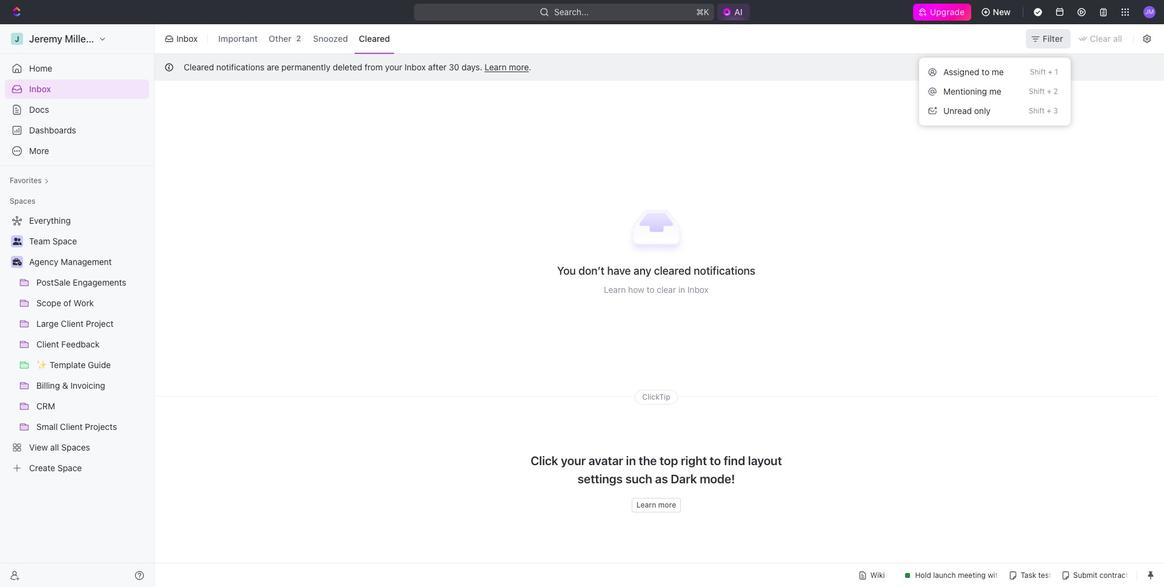 Task type: locate. For each thing, give the bounding box(es) containing it.
0 vertical spatial more
[[509, 62, 529, 72]]

other 2
[[269, 34, 301, 44]]

click
[[531, 454, 558, 467]]

shift left 3 on the right
[[1029, 106, 1045, 115]]

your
[[385, 62, 402, 72], [561, 454, 586, 467]]

clear
[[1090, 33, 1111, 44]]

layout
[[748, 454, 782, 467]]

shift for assigned to me
[[1030, 67, 1046, 76]]

2 vertical spatial +
[[1047, 106, 1052, 115]]

1 horizontal spatial your
[[561, 454, 586, 467]]

mode!
[[700, 472, 735, 486]]

0 horizontal spatial in
[[626, 454, 636, 467]]

learn down such
[[637, 500, 656, 509]]

top
[[660, 454, 678, 467]]

0 horizontal spatial learn
[[485, 62, 507, 72]]

2 vertical spatial to
[[710, 454, 721, 467]]

1 horizontal spatial learn
[[604, 285, 626, 295]]

permanently
[[282, 62, 331, 72]]

0 horizontal spatial more
[[509, 62, 529, 72]]

2 vertical spatial shift
[[1029, 106, 1045, 115]]

tab list
[[212, 22, 397, 56]]

assigned
[[944, 67, 980, 77]]

to
[[982, 67, 990, 77], [647, 285, 655, 295], [710, 454, 721, 467]]

filter
[[1043, 33, 1064, 44]]

more down as
[[658, 500, 676, 509]]

0 horizontal spatial your
[[385, 62, 402, 72]]

0 horizontal spatial cleared
[[184, 62, 214, 72]]

learn more link
[[485, 62, 529, 72], [632, 498, 681, 512]]

learn down have on the right top
[[604, 285, 626, 295]]

agency management link
[[29, 252, 147, 272]]

+
[[1048, 67, 1053, 76], [1047, 87, 1052, 96], [1047, 106, 1052, 115]]

me up the only
[[990, 86, 1002, 96]]

assigned to me
[[944, 67, 1004, 77]]

in
[[679, 285, 685, 295], [626, 454, 636, 467]]

2 inside other 2
[[296, 34, 301, 43]]

1 vertical spatial cleared
[[184, 62, 214, 72]]

favorites button
[[5, 173, 54, 188]]

clear
[[657, 285, 676, 295]]

to up 'mode!'
[[710, 454, 721, 467]]

in right clear
[[679, 285, 685, 295]]

cleared notifications are permanently deleted from your inbox after 30 days. learn more .
[[184, 62, 532, 72]]

0 vertical spatial 2
[[296, 34, 301, 43]]

0 vertical spatial notifications
[[216, 62, 265, 72]]

+ for assigned to me
[[1048, 67, 1053, 76]]

2 up 3 on the right
[[1054, 87, 1058, 96]]

your right from
[[385, 62, 402, 72]]

inbox right clear
[[688, 285, 709, 295]]

your right click
[[561, 454, 586, 467]]

shift + 2
[[1029, 87, 1058, 96]]

me up mentioning me
[[992, 67, 1004, 77]]

me
[[992, 67, 1004, 77], [990, 86, 1002, 96]]

1 vertical spatial shift
[[1029, 87, 1045, 96]]

0 horizontal spatial 2
[[296, 34, 301, 43]]

0 vertical spatial in
[[679, 285, 685, 295]]

settings
[[578, 472, 623, 486]]

business time image
[[12, 258, 22, 266]]

unread
[[944, 106, 972, 116]]

dashboards link
[[5, 121, 149, 140]]

shift + 3
[[1029, 106, 1058, 115]]

shift
[[1030, 67, 1046, 76], [1029, 87, 1045, 96], [1029, 106, 1045, 115]]

cleared
[[359, 34, 390, 44], [184, 62, 214, 72]]

+ down shift + 1
[[1047, 87, 1052, 96]]

notifications
[[216, 62, 265, 72], [694, 265, 756, 277]]

sidebar navigation
[[0, 24, 155, 587]]

0 vertical spatial shift
[[1030, 67, 1046, 76]]

management
[[61, 257, 112, 267]]

notifications down important button
[[216, 62, 265, 72]]

0 vertical spatial +
[[1048, 67, 1053, 76]]

more
[[509, 62, 529, 72], [658, 500, 676, 509]]

more right days.
[[509, 62, 529, 72]]

0 vertical spatial learn
[[485, 62, 507, 72]]

1 vertical spatial more
[[658, 500, 676, 509]]

0 horizontal spatial to
[[647, 285, 655, 295]]

learn more link down as
[[632, 498, 681, 512]]

0 vertical spatial your
[[385, 62, 402, 72]]

2 vertical spatial learn
[[637, 500, 656, 509]]

learn
[[485, 62, 507, 72], [604, 285, 626, 295], [637, 500, 656, 509]]

inbox left important
[[176, 33, 198, 44]]

0 vertical spatial to
[[982, 67, 990, 77]]

2 right other
[[296, 34, 301, 43]]

1 horizontal spatial to
[[710, 454, 721, 467]]

new
[[993, 7, 1011, 17]]

1 vertical spatial learn
[[604, 285, 626, 295]]

cleared inside button
[[359, 34, 390, 44]]

search...
[[555, 7, 589, 17]]

1 vertical spatial your
[[561, 454, 586, 467]]

shift for unread only
[[1029, 106, 1045, 115]]

in left the
[[626, 454, 636, 467]]

how
[[628, 285, 645, 295]]

learn how to clear in inbox link
[[604, 285, 709, 295]]

1 vertical spatial 2
[[1054, 87, 1058, 96]]

notifications right cleared
[[694, 265, 756, 277]]

1 horizontal spatial in
[[679, 285, 685, 295]]

to right how
[[647, 285, 655, 295]]

inbox left after
[[405, 62, 426, 72]]

shift up shift + 3
[[1029, 87, 1045, 96]]

+ left 3 on the right
[[1047, 106, 1052, 115]]

0 horizontal spatial notifications
[[216, 62, 265, 72]]

1 vertical spatial notifications
[[694, 265, 756, 277]]

learn for learn more
[[637, 500, 656, 509]]

shift left the '1'
[[1030, 67, 1046, 76]]

1 vertical spatial learn more link
[[632, 498, 681, 512]]

deleted
[[333, 62, 362, 72]]

1 vertical spatial in
[[626, 454, 636, 467]]

don't
[[579, 265, 605, 277]]

2 horizontal spatial to
[[982, 67, 990, 77]]

cleared
[[654, 265, 691, 277]]

⌘k
[[697, 7, 710, 17]]

as
[[655, 472, 668, 486]]

2 horizontal spatial learn
[[637, 500, 656, 509]]

learn right days.
[[485, 62, 507, 72]]

2
[[296, 34, 301, 43], [1054, 87, 1058, 96]]

learn more link right days.
[[485, 62, 529, 72]]

inbox
[[176, 33, 198, 44], [405, 62, 426, 72], [29, 84, 51, 94], [688, 285, 709, 295]]

to up mentioning me
[[982, 67, 990, 77]]

1 horizontal spatial more
[[658, 500, 676, 509]]

the
[[639, 454, 657, 467]]

inbox down home
[[29, 84, 51, 94]]

upgrade
[[931, 7, 965, 17]]

+ left the '1'
[[1048, 67, 1053, 76]]

are
[[267, 62, 279, 72]]

1 horizontal spatial cleared
[[359, 34, 390, 44]]

home link
[[5, 59, 149, 78]]

0 horizontal spatial learn more link
[[485, 62, 529, 72]]

0 vertical spatial cleared
[[359, 34, 390, 44]]

learn inside learn more link
[[637, 500, 656, 509]]

1 vertical spatial +
[[1047, 87, 1052, 96]]

1 horizontal spatial 2
[[1054, 87, 1058, 96]]

inbox inside sidebar navigation
[[29, 84, 51, 94]]



Task type: vqa. For each thing, say whether or not it's contained in the screenshot.


Task type: describe. For each thing, give the bounding box(es) containing it.
favorites
[[10, 176, 42, 185]]

snoozed
[[313, 34, 348, 44]]

right
[[681, 454, 707, 467]]

3
[[1054, 106, 1058, 115]]

docs link
[[5, 100, 149, 119]]

1 vertical spatial me
[[990, 86, 1002, 96]]

dark
[[671, 472, 697, 486]]

to inside click your avatar in the top right to find layout settings such as dark mode!
[[710, 454, 721, 467]]

any
[[634, 265, 652, 277]]

you don't have any cleared notifications
[[557, 265, 756, 277]]

filter button
[[1026, 29, 1071, 49]]

spaces
[[10, 197, 35, 206]]

0 vertical spatial learn more link
[[485, 62, 529, 72]]

cleared for cleared
[[359, 34, 390, 44]]

unread only
[[944, 106, 991, 116]]

clear all button
[[1073, 29, 1130, 49]]

clicktip
[[642, 393, 671, 402]]

cleared for cleared notifications are permanently deleted from your inbox after 30 days. learn more .
[[184, 62, 214, 72]]

inbox link
[[5, 79, 149, 99]]

docs
[[29, 104, 49, 115]]

learn for learn how to clear in inbox
[[604, 285, 626, 295]]

find
[[724, 454, 745, 467]]

in inside click your avatar in the top right to find layout settings such as dark mode!
[[626, 454, 636, 467]]

clear all
[[1090, 33, 1123, 44]]

snoozed button
[[309, 29, 352, 48]]

1 horizontal spatial notifications
[[694, 265, 756, 277]]

1 horizontal spatial learn more link
[[632, 498, 681, 512]]

mentioning
[[944, 86, 987, 96]]

shift for mentioning me
[[1029, 87, 1045, 96]]

30
[[449, 62, 459, 72]]

avatar
[[589, 454, 624, 467]]

.
[[529, 62, 532, 72]]

days.
[[462, 62, 483, 72]]

all
[[1114, 33, 1123, 44]]

from
[[365, 62, 383, 72]]

mentioning me
[[944, 86, 1002, 96]]

upgrade link
[[914, 4, 971, 21]]

only
[[975, 106, 991, 116]]

new button
[[976, 2, 1018, 22]]

agency
[[29, 257, 58, 267]]

learn how to clear in inbox
[[604, 285, 709, 295]]

tab list containing important
[[212, 22, 397, 56]]

+ for unread only
[[1047, 106, 1052, 115]]

have
[[607, 265, 631, 277]]

important button
[[214, 29, 262, 48]]

agency management
[[29, 257, 112, 267]]

your inside click your avatar in the top right to find layout settings such as dark mode!
[[561, 454, 586, 467]]

after
[[428, 62, 447, 72]]

dashboards
[[29, 125, 76, 135]]

such
[[626, 472, 653, 486]]

other
[[269, 34, 292, 44]]

home
[[29, 63, 52, 73]]

1 vertical spatial to
[[647, 285, 655, 295]]

you
[[557, 265, 576, 277]]

cleared button
[[355, 29, 394, 48]]

0 vertical spatial me
[[992, 67, 1004, 77]]

click your avatar in the top right to find layout settings such as dark mode!
[[531, 454, 782, 486]]

important
[[218, 34, 258, 44]]

shift + 1
[[1030, 67, 1058, 76]]

1
[[1055, 67, 1058, 76]]

+ for mentioning me
[[1047, 87, 1052, 96]]

learn more
[[637, 500, 676, 509]]



